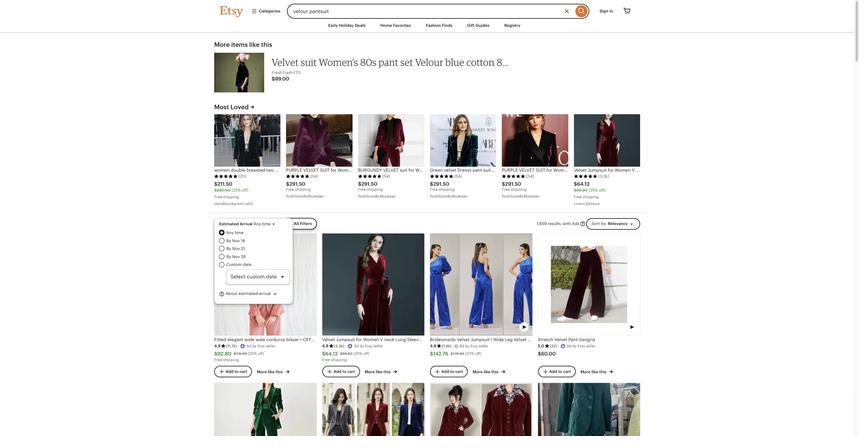 Task type: describe. For each thing, give the bounding box(es) containing it.
28
[[241, 255, 246, 259]]

linenlifestore
[[574, 202, 600, 206]]

add for 64.12
[[334, 370, 342, 374]]

shipping inside $ 211.50 $ 282.00 (25% off) free shipping handblockprintcrafts
[[223, 195, 239, 199]]

arrival
[[240, 222, 253, 227]]

92.80
[[218, 351, 232, 357]]

sign in button
[[595, 6, 618, 17]]

4 add to cart button from the left
[[538, 366, 576, 378]]

nov for 18
[[232, 239, 240, 243]]

this for 64.12
[[384, 370, 391, 375]]

by nov 21
[[227, 247, 245, 251]]

estimated
[[219, 222, 239, 227]]

green velvet dressy pant suits for women wedding guest/women formal suit/custom business/prom 2 piece suits for women and girls image
[[430, 114, 497, 167]]

categories button
[[247, 6, 285, 17]]

freshtrashvtg
[[272, 70, 301, 75]]

wide
[[245, 338, 255, 343]]

any time
[[227, 231, 244, 235]]

291.50 for burgundy velvet suit for women/ girl pant suit/womens tuxedo /women pant suit/business suit women/women tailored suit/womens coats suit set/ image's the 5 out of 5 stars image
[[362, 181, 378, 187]]

gift guides link
[[463, 20, 494, 31]]

green velvet 1970s 'montgomery ward' bell bottom suit image
[[538, 383, 641, 437]]

5 out of 5 stars image for burgundy velvet suit for women/ girl pant suit/womens tuxedo /women pant suit/business suit women/women tailored suit/womens coats suit set/ image
[[358, 174, 382, 179]]

4 y from the left
[[575, 344, 577, 349]]

all
[[294, 222, 299, 226]]

items
[[231, 41, 248, 48]]

4.8 for 142.76
[[430, 344, 437, 349]]

most loved
[[214, 104, 249, 111]]

by nov 28
[[227, 255, 246, 259]]

with ads
[[563, 222, 580, 226]]

211.50
[[218, 181, 233, 187]]

sort
[[592, 222, 600, 226]]

velvet jumpsuit for women v neck long sleeves velvet romper wide leg jumpsuit fall winter jumpsuit with belt overalls plus size clothing r58 image for ·
[[322, 234, 425, 336]]

off) for $ 142.76 $ 178.45 (20% off)
[[476, 352, 482, 356]]

291.50 for the 5 out of 5 stars image related to purple velvet suit for women/ women pant suit/womens tuxedo /women pant suit/business suit women/women tailored suit/womens coats suit set/ image
[[506, 181, 522, 187]]

6 5 out of 5 stars image from the left
[[574, 174, 598, 179]]

60.00
[[541, 351, 556, 357]]

$ inside freshtrashvtg $ 99.00
[[272, 76, 275, 82]]

banner containing categories
[[209, 0, 646, 19]]

$ 60.00
[[538, 351, 556, 357]]

bridesmaids velvet jumpsuit | wide leg velvet jumpsuit | bridesmaid elegant wrap jumpsuit | royal blue one shoulder jumpsuit image
[[430, 234, 533, 336]]

5 out of 5 stars image for green velvet dressy pant suits for women wedding guest/women formal suit/custom business/prom 2 piece suits for women and girls image
[[430, 174, 454, 179]]

registry link
[[500, 20, 526, 31]]

more for 92.80
[[257, 370, 267, 375]]

by for by nov 18
[[227, 239, 231, 243]]

pant-
[[569, 338, 580, 343]]

with
[[563, 222, 571, 226]]

1 vertical spatial (3.3k)
[[334, 344, 345, 349]]

about
[[226, 292, 238, 296]]

$ 291.50 free shipping poshsuitsbymuskaan for burgundy velvet suit for women/ girl pant suit/womens tuxedo /women pant suit/business suit women/women tailored suit/womens coats suit set/ image's the 5 out of 5 stars image
[[358, 181, 396, 199]]

velvet jumpsuit for women v neck long sleeves velvet romper wide leg jumpsuit fall winter jumpsuit with belt overalls plus size clothing r58 image for (3.3k)
[[574, 114, 641, 167]]

more like this for 64.12
[[365, 370, 392, 375]]

4 a d b y etsy seller from the left
[[567, 344, 596, 349]]

to for 142.76
[[451, 370, 455, 374]]

purple velvet suit for women/ women pant suit/womens suit/women pant suit/business suit women/women tailored suit/womens coats suit set/ image
[[286, 114, 353, 167]]

relevancy
[[608, 222, 628, 226]]

off) for $ 64.12 $ 85.50 (25% off) free shipping
[[363, 352, 369, 356]]

like for 92.80
[[268, 370, 275, 375]]

$ 291.50 free shipping poshsuitsbymuskaan for the 5 out of 5 stars image related to purple velvet suit for women/ women pant suit/womens suit/women pant suit/business suit women/women tailored suit/womens coats suit set/ image
[[286, 181, 324, 199]]

about estimated arrival
[[225, 292, 271, 296]]

(20% for 142.76
[[466, 352, 475, 356]]

b for 142.76
[[465, 344, 468, 349]]

most loved link
[[214, 103, 256, 112]]

clothing
[[320, 338, 338, 343]]

about estimated arrival button
[[219, 288, 283, 300]]

by nov 21 link
[[227, 246, 290, 252]]

deals
[[355, 23, 366, 28]]

estimated
[[239, 292, 258, 296]]

282.00
[[217, 188, 231, 193]]

shipping inside $ 64.12 $ 85.50 (25% off) free shipping linenlifestore
[[583, 195, 599, 199]]

more like this for 92.80
[[257, 370, 284, 375]]

(25% for 211.50
[[232, 188, 241, 193]]

b for 64.12
[[360, 344, 362, 349]]

select an estimated delivery date option group
[[219, 230, 290, 285]]

guides
[[476, 23, 490, 28]]

add to cart button for 142.76
[[430, 366, 468, 378]]

y for 64.12
[[362, 344, 364, 349]]

more like this link for 92.80
[[257, 369, 290, 375]]

like for 64.12
[[376, 370, 383, 375]]

$ 142.76 $ 178.45 (20% off)
[[430, 351, 482, 357]]

cart for 64.12
[[348, 370, 355, 374]]

99.00
[[275, 76, 289, 82]]

sign
[[600, 9, 609, 13]]

offon
[[303, 338, 318, 343]]

fashion
[[426, 23, 441, 28]]

purple velvet suit for women/ women pant suit/womens tuxedo /women pant suit/business suit women/women tailored suit/womens coats suit set/ image
[[502, 114, 569, 167]]

free inside $ 64.12 $ 85.50 (25% off) free shipping linenlifestore
[[574, 195, 582, 199]]

142.76
[[434, 351, 449, 357]]

more items like this
[[214, 41, 272, 48]]

(11.7k)
[[226, 344, 237, 349]]

a d b y etsy seller for 92.80
[[247, 344, 276, 349]]

115.99
[[236, 352, 247, 356]]

1 horizontal spatial (3.3k)
[[599, 174, 610, 179]]

blazer
[[287, 338, 299, 343]]

fitted
[[214, 338, 226, 343]]

filters
[[300, 222, 312, 226]]

a d b y etsy seller for 64.12
[[354, 344, 383, 349]]

cart for 92.80
[[240, 370, 247, 374]]

add to cart for 142.76
[[442, 370, 463, 374]]

4 cart from the left
[[564, 370, 571, 374]]

free inside $ 64.12 $ 85.50 (25% off) free shipping
[[322, 358, 330, 363]]

· for 92.80
[[238, 344, 239, 349]]

handblockprintcrafts
[[214, 202, 253, 206]]

add to cart for 92.80
[[226, 370, 247, 374]]

pick
[[232, 238, 240, 243]]

1 horizontal spatial any
[[254, 222, 261, 227]]

(20)
[[239, 174, 247, 179]]

results,
[[548, 222, 562, 226]]

$ 211.50 $ 282.00 (25% off) free shipping handblockprintcrafts
[[214, 181, 253, 206]]

· for 142.76
[[453, 344, 454, 349]]

arrival
[[259, 292, 271, 296]]

etsy for 64.12
[[365, 344, 373, 349]]

by:
[[602, 222, 607, 226]]

women's velvet 2 piece suit office lady business blazer&pants double breasted wedding image
[[214, 383, 317, 437]]

elegant
[[228, 338, 243, 343]]

add to cart for 64.12
[[334, 370, 355, 374]]

home favorites
[[381, 23, 411, 28]]

by nov 18 link
[[227, 238, 290, 244]]

a d b y etsy seller for 142.76
[[460, 344, 489, 349]]

291.50 for the 5 out of 5 stars image related to green velvet dressy pant suits for women wedding guest/women formal suit/custom business/prom 2 piece suits for women and girls image
[[434, 181, 450, 187]]

early
[[329, 23, 338, 28]]

home
[[381, 23, 392, 28]]

shipping inside $ 64.12 $ 85.50 (25% off) free shipping
[[331, 358, 347, 363]]

menu bar containing early holiday deals
[[209, 19, 646, 33]]

64.12 for $ 64.12 $ 85.50 (25% off) free shipping linenlifestore
[[577, 181, 590, 187]]

by nov 28 link
[[227, 254, 290, 260]]

add to cart button for 92.80
[[214, 366, 252, 378]]

any time link
[[227, 230, 290, 236]]

poshsuitsbymuskaan for burgundy velvet suit for women/ girl pant suit/womens tuxedo /women pant suit/business suit women/women tailored suit/womens coats suit set/ image's the 5 out of 5 stars image
[[358, 195, 396, 199]]



Task type: vqa. For each thing, say whether or not it's contained in the screenshot.
THE SHOES inside the BOYS' SHOES link
no



Task type: locate. For each thing, give the bounding box(es) containing it.
free
[[286, 188, 294, 192], [358, 188, 366, 192], [430, 188, 438, 192], [502, 188, 510, 192], [214, 195, 222, 199], [574, 195, 582, 199], [214, 358, 222, 363], [322, 358, 330, 363]]

d
[[249, 344, 251, 349], [357, 344, 359, 349], [462, 344, 464, 349], [570, 344, 572, 349]]

0 vertical spatial time
[[262, 222, 271, 227]]

menu bar
[[209, 19, 646, 33]]

add to cart
[[226, 370, 247, 374], [334, 370, 355, 374], [442, 370, 463, 374], [550, 370, 571, 374]]

more like this
[[257, 370, 284, 375], [365, 370, 392, 375], [473, 370, 500, 375], [581, 370, 608, 375]]

64.12 inside $ 64.12 $ 85.50 (25% off) free shipping
[[326, 351, 338, 357]]

product video element for $ 60.00
[[538, 234, 641, 336]]

4 more like this link from the left
[[581, 369, 613, 375]]

1 add to cart button from the left
[[214, 366, 252, 378]]

1 poshsuitsbymuskaan from the left
[[286, 195, 324, 199]]

1 cart from the left
[[240, 370, 247, 374]]

2 vertical spatial nov
[[232, 255, 240, 259]]

85.50 inside $ 64.12 $ 85.50 (25% off) free shipping linenlifestore
[[577, 188, 588, 193]]

2 add to cart button from the left
[[322, 366, 360, 378]]

0 horizontal spatial 64.12
[[326, 351, 338, 357]]

4 add to cart from the left
[[550, 370, 571, 374]]

banner
[[209, 0, 646, 19]]

3 d from the left
[[462, 344, 464, 349]]

a
[[247, 344, 249, 349], [354, 344, 357, 349], [460, 344, 462, 349], [567, 344, 570, 349]]

velvet jumpsuit for women v neck long sleeves velvet romper wide leg jumpsuit fall winter jumpsuit with belt overalls plus size clothing r58 image
[[574, 114, 641, 167], [322, 234, 425, 336]]

off)
[[242, 188, 249, 193], [599, 188, 606, 193], [258, 352, 264, 356], [363, 352, 369, 356], [476, 352, 482, 356]]

(54) for the 5 out of 5 stars image related to green velvet dressy pant suits for women wedding guest/women formal suit/custom business/prom 2 piece suits for women and girls image
[[455, 174, 462, 179]]

Search for anything text field
[[287, 4, 574, 19]]

to for 92.80
[[235, 370, 239, 374]]

more like this link for 142.76
[[473, 369, 506, 375]]

any
[[254, 222, 261, 227], [227, 231, 234, 235]]

2 a from the left
[[354, 344, 357, 349]]

sort by: relevancy
[[592, 222, 628, 226]]

2 more like this from the left
[[365, 370, 392, 375]]

0 horizontal spatial (20%
[[248, 352, 257, 356]]

date
[[243, 262, 252, 267]]

this for 142.76
[[492, 370, 499, 375]]

off) inside $ 64.12 $ 85.50 (25% off) free shipping
[[363, 352, 369, 356]]

1 etsy from the left
[[258, 344, 265, 349]]

4 to from the left
[[559, 370, 563, 374]]

None search field
[[287, 4, 590, 19]]

custom date
[[227, 262, 252, 267]]

1 more like this from the left
[[257, 370, 284, 375]]

4 5 out of 5 stars image from the left
[[430, 174, 454, 179]]

gift
[[468, 23, 475, 28]]

d down pant-
[[570, 344, 572, 349]]

by for by nov 28
[[227, 255, 231, 259]]

3 · from the left
[[453, 344, 454, 349]]

stretch
[[538, 338, 554, 343]]

poshsuitsbymuskaan for the 5 out of 5 stars image related to green velvet dressy pant suits for women wedding guest/women formal suit/custom business/prom 2 piece suits for women and girls image
[[430, 195, 468, 199]]

(25% for 64.12
[[589, 188, 598, 193]]

4 more like this from the left
[[581, 370, 608, 375]]

1 add from the left
[[226, 370, 234, 374]]

3 to from the left
[[451, 370, 455, 374]]

1 291.50 from the left
[[290, 181, 306, 187]]

3 more like this link from the left
[[473, 369, 506, 375]]

this
[[261, 41, 272, 48], [276, 370, 283, 375], [384, 370, 391, 375], [492, 370, 499, 375], [600, 370, 607, 375]]

add to cart button
[[214, 366, 252, 378], [322, 366, 360, 378], [430, 366, 468, 378], [538, 366, 576, 378]]

y for 142.76
[[468, 344, 470, 349]]

64.12 up linenlifestore
[[577, 181, 590, 187]]

4 a from the left
[[567, 344, 570, 349]]

any up any time link
[[254, 222, 261, 227]]

stretch velvet pant-sangria image
[[538, 234, 641, 336]]

1 4.8 from the left
[[322, 344, 329, 349]]

2 vertical spatial by
[[227, 255, 231, 259]]

(20% inside $ 142.76 $ 178.45 (20% off)
[[466, 352, 475, 356]]

3 poshsuitsbymuskaan from the left
[[430, 195, 468, 199]]

1 horizontal spatial (20%
[[466, 352, 475, 356]]

y
[[255, 344, 257, 349], [362, 344, 364, 349], [468, 344, 470, 349], [575, 344, 577, 349]]

fitted elegant wide wale corduroy blazer • offon clothing
[[214, 338, 338, 343]]

product video element for $ 142.76 $ 178.45 (20% off)
[[430, 234, 533, 336]]

0 vertical spatial velvet jumpsuit for women v neck long sleeves velvet romper wide leg jumpsuit fall winter jumpsuit with belt overalls plus size clothing r58 image
[[574, 114, 641, 167]]

2 (54) from the left
[[383, 174, 390, 179]]

2 seller from the left
[[374, 344, 383, 349]]

off) inside $ 211.50 $ 282.00 (25% off) free shipping handblockprintcrafts
[[242, 188, 249, 193]]

seller for 92.80
[[266, 344, 276, 349]]

1 vertical spatial nov
[[232, 247, 240, 251]]

4.8 for 64.12
[[322, 344, 329, 349]]

off) for $ 92.80 $ 115.99 (20% off) free shipping
[[258, 352, 264, 356]]

2 5 out of 5 stars image from the left
[[286, 174, 310, 179]]

85.50 for $ 64.12 $ 85.50 (25% off) free shipping linenlifestore
[[577, 188, 588, 193]]

time inside select an estimated delivery date option group
[[235, 231, 244, 235]]

4 add from the left
[[550, 370, 558, 374]]

off) inside $ 64.12 $ 85.50 (25% off) free shipping linenlifestore
[[599, 188, 606, 193]]

18
[[241, 239, 245, 243]]

add for 142.76
[[442, 370, 450, 374]]

finds
[[442, 23, 453, 28]]

3 add to cart from the left
[[442, 370, 463, 374]]

vintage 1970s burgundy velvet 3-piece pant suit by one main place - xs image
[[430, 383, 533, 437]]

3 $ 291.50 free shipping poshsuitsbymuskaan from the left
[[430, 181, 468, 199]]

2 add from the left
[[334, 370, 342, 374]]

1 d from the left
[[249, 344, 251, 349]]

4.8 down clothing
[[322, 344, 329, 349]]

5 out of 5 stars image for purple velvet suit for women/ women pant suit/womens suit/women pant suit/business suit women/women tailored suit/womens coats suit set/ image
[[286, 174, 310, 179]]

0 vertical spatial (3.3k)
[[599, 174, 610, 179]]

product video element
[[430, 234, 533, 336], [538, 234, 641, 336]]

add to cart down 60.00
[[550, 370, 571, 374]]

d for 92.80
[[249, 344, 251, 349]]

off) for $ 64.12 $ 85.50 (25% off) free shipping linenlifestore
[[599, 188, 606, 193]]

0 horizontal spatial 85.50
[[343, 352, 353, 356]]

most
[[214, 104, 229, 111]]

2 y from the left
[[362, 344, 364, 349]]

off) for $ 211.50 $ 282.00 (25% off) free shipping handblockprintcrafts
[[242, 188, 249, 193]]

2 a d b y etsy seller from the left
[[354, 344, 383, 349]]

(25% inside $ 211.50 $ 282.00 (25% off) free shipping handblockprintcrafts
[[232, 188, 241, 193]]

0 horizontal spatial velvet jumpsuit for women v neck long sleeves velvet romper wide leg jumpsuit fall winter jumpsuit with belt overalls plus size clothing r58 image
[[322, 234, 425, 336]]

nov left 18 at the left bottom of the page
[[232, 239, 240, 243]]

(20% for 92.80
[[248, 352, 257, 356]]

2 more like this link from the left
[[365, 369, 398, 375]]

3 b from the left
[[465, 344, 468, 349]]

a up 178.45
[[460, 344, 462, 349]]

time
[[262, 222, 271, 227], [235, 231, 244, 235]]

fashion finds link
[[421, 20, 457, 31]]

1 horizontal spatial time
[[262, 222, 271, 227]]

etsy down sangria
[[578, 344, 586, 349]]

none search field inside banner
[[287, 4, 590, 19]]

1 horizontal spatial (25%
[[354, 352, 362, 356]]

more for 64.12
[[365, 370, 375, 375]]

(33)
[[550, 344, 557, 349]]

seller
[[266, 344, 276, 349], [374, 344, 383, 349], [479, 344, 489, 349], [587, 344, 596, 349]]

2 to from the left
[[343, 370, 347, 374]]

1 to from the left
[[235, 370, 239, 374]]

fitted elegant wide wale corduroy blazer • offon clothing image
[[214, 234, 317, 336]]

any inside select an estimated delivery date option group
[[227, 231, 234, 235]]

b up $ 142.76 $ 178.45 (20% off)
[[465, 344, 468, 349]]

1 by from the top
[[227, 239, 231, 243]]

loved
[[231, 104, 249, 111]]

stretch velvet pant-sangria
[[538, 338, 596, 343]]

etsy up $ 142.76 $ 178.45 (20% off)
[[471, 344, 478, 349]]

women double breasted two piece suit in velvet in emerald green /emerald green/two piece suit/top/womens suit/women's suit set/wedding suit. image
[[214, 114, 281, 167]]

add to cart down $ 92.80 $ 115.99 (20% off) free shipping
[[226, 370, 247, 374]]

2 · from the left
[[345, 344, 347, 349]]

2 etsy from the left
[[365, 344, 373, 349]]

3 a d b y etsy seller from the left
[[460, 344, 489, 349]]

$ 291.50 free shipping poshsuitsbymuskaan for the 5 out of 5 stars image related to green velvet dressy pant suits for women wedding guest/women formal suit/custom business/prom 2 piece suits for women and girls image
[[430, 181, 468, 199]]

64.12 for $ 64.12 $ 85.50 (25% off) free shipping
[[326, 351, 338, 357]]

•
[[301, 338, 302, 343]]

silver gray/ red/ blue velvet pantsuit, designer woman suit jacket + pants slim cut deluxe for smart casual/ formal/ party event/ gift image
[[322, 383, 425, 437]]

nov for 28
[[232, 255, 240, 259]]

y up $ 64.12 $ 85.50 (25% off) free shipping
[[362, 344, 364, 349]]

shipping inside $ 92.80 $ 115.99 (20% off) free shipping
[[223, 358, 239, 363]]

1 vertical spatial time
[[235, 231, 244, 235]]

(1.4k)
[[442, 344, 452, 349]]

1 a from the left
[[247, 344, 249, 349]]

4 d from the left
[[570, 344, 572, 349]]

etsy down wale
[[258, 344, 265, 349]]

1 horizontal spatial 85.50
[[577, 188, 588, 193]]

2 horizontal spatial (25%
[[589, 188, 598, 193]]

etsy for 142.76
[[471, 344, 478, 349]]

free inside $ 211.50 $ 282.00 (25% off) free shipping handblockprintcrafts
[[214, 195, 222, 199]]

free inside $ 92.80 $ 115.99 (20% off) free shipping
[[214, 358, 222, 363]]

3 291.50 from the left
[[434, 181, 450, 187]]

4 b from the left
[[573, 344, 575, 349]]

2 $ 291.50 free shipping poshsuitsbymuskaan from the left
[[358, 181, 396, 199]]

0 vertical spatial 64.12
[[577, 181, 590, 187]]

in
[[610, 9, 613, 13]]

d up 178.45
[[462, 344, 464, 349]]

add to cart button down $ 92.80 $ 115.99 (20% off) free shipping
[[214, 366, 252, 378]]

0 horizontal spatial (25%
[[232, 188, 241, 193]]

add to cart button down $ 64.12 $ 85.50 (25% off) free shipping
[[322, 366, 360, 378]]

4.9
[[214, 344, 221, 349]]

2 291.50 from the left
[[362, 181, 378, 187]]

3 cart from the left
[[456, 370, 463, 374]]

fashion finds
[[426, 23, 453, 28]]

y down wale
[[255, 344, 257, 349]]

4.8 up the 142.76
[[430, 344, 437, 349]]

a d b y etsy seller
[[247, 344, 276, 349], [354, 344, 383, 349], [460, 344, 489, 349], [567, 344, 596, 349]]

b down pant-
[[573, 344, 575, 349]]

2 d from the left
[[357, 344, 359, 349]]

1 vertical spatial any
[[227, 231, 234, 235]]

$ 92.80 $ 115.99 (20% off) free shipping
[[214, 351, 264, 363]]

(25% inside $ 64.12 $ 85.50 (25% off) free shipping
[[354, 352, 362, 356]]

3 etsy from the left
[[471, 344, 478, 349]]

291.50 for the 5 out of 5 stars image related to purple velvet suit for women/ women pant suit/womens suit/women pant suit/business suit women/women tailored suit/womens coats suit set/ image
[[290, 181, 306, 187]]

add to cart button down $ 142.76 $ 178.45 (20% off)
[[430, 366, 468, 378]]

add down $ 92.80 $ 115.99 (20% off) free shipping
[[226, 370, 234, 374]]

0 horizontal spatial product video element
[[430, 234, 533, 336]]

4 (54) from the left
[[527, 174, 534, 179]]

3 add to cart button from the left
[[430, 366, 468, 378]]

d down the wide
[[249, 344, 251, 349]]

time up pick
[[235, 231, 244, 235]]

etsy's pick
[[220, 238, 240, 243]]

more like this for 142.76
[[473, 370, 500, 375]]

· right (11.7k) on the bottom left of page
[[238, 344, 239, 349]]

b up $ 64.12 $ 85.50 (25% off) free shipping
[[360, 344, 362, 349]]

all filters button
[[283, 219, 317, 230]]

velvet
[[555, 338, 568, 343]]

like for 142.76
[[484, 370, 491, 375]]

0 horizontal spatial any
[[227, 231, 234, 235]]

(20% inside $ 92.80 $ 115.99 (20% off) free shipping
[[248, 352, 257, 356]]

0 vertical spatial by
[[227, 239, 231, 243]]

sign in
[[600, 9, 613, 13]]

etsy up $ 64.12 $ 85.50 (25% off) free shipping
[[365, 344, 373, 349]]

cart for 142.76
[[456, 370, 463, 374]]

(54) for the 5 out of 5 stars image related to purple velvet suit for women/ women pant suit/womens suit/women pant suit/business suit women/women tailored suit/womens coats suit set/ image
[[311, 174, 318, 179]]

1 vertical spatial 85.50
[[343, 352, 353, 356]]

·
[[238, 344, 239, 349], [345, 344, 347, 349], [453, 344, 454, 349], [558, 344, 560, 349]]

more for 142.76
[[473, 370, 483, 375]]

a for 142.76
[[460, 344, 462, 349]]

1,659
[[537, 222, 547, 226]]

1 horizontal spatial product video element
[[538, 234, 641, 336]]

categories
[[259, 9, 281, 13]]

(25% inside $ 64.12 $ 85.50 (25% off) free shipping linenlifestore
[[589, 188, 598, 193]]

(20% right 178.45
[[466, 352, 475, 356]]

$ 64.12 $ 85.50 (25% off) free shipping
[[322, 351, 369, 363]]

2 nov from the top
[[232, 247, 240, 251]]

1 nov from the top
[[232, 239, 240, 243]]

b for 92.80
[[252, 344, 255, 349]]

1 product video element from the left
[[430, 234, 533, 336]]

registry
[[505, 23, 521, 28]]

3 a from the left
[[460, 344, 462, 349]]

freshtrashvtg $ 99.00
[[272, 70, 301, 82]]

y for 92.80
[[255, 344, 257, 349]]

$ inside $ 142.76 $ 178.45 (20% off)
[[451, 352, 453, 356]]

nov for 21
[[232, 247, 240, 251]]

3 add from the left
[[442, 370, 450, 374]]

(20%
[[248, 352, 257, 356], [466, 352, 475, 356]]

wale
[[256, 338, 265, 343]]

a for 92.80
[[247, 344, 249, 349]]

all filters
[[294, 222, 312, 226]]

0 horizontal spatial time
[[235, 231, 244, 235]]

1 seller from the left
[[266, 344, 276, 349]]

5 5 out of 5 stars image from the left
[[502, 174, 526, 179]]

4 $ 291.50 free shipping poshsuitsbymuskaan from the left
[[502, 181, 540, 199]]

a d b y etsy seller up 178.45
[[460, 344, 489, 349]]

add down the 142.76
[[442, 370, 450, 374]]

1 · from the left
[[238, 344, 239, 349]]

nov left 21
[[232, 247, 240, 251]]

etsy's
[[220, 238, 231, 243]]

sangria
[[580, 338, 596, 343]]

(54) for burgundy velvet suit for women/ girl pant suit/womens tuxedo /women pant suit/business suit women/women tailored suit/womens coats suit set/ image's the 5 out of 5 stars image
[[383, 174, 390, 179]]

4 poshsuitsbymuskaan from the left
[[502, 195, 540, 199]]

0 horizontal spatial (3.3k)
[[334, 344, 345, 349]]

1 horizontal spatial 4.8
[[430, 344, 437, 349]]

b down the wide
[[252, 344, 255, 349]]

a d b y etsy seller down wale
[[247, 344, 276, 349]]

5 out of 5 stars image for women double breasted two piece suit in velvet in emerald green /emerald green/two piece suit/top/womens suit/women's suit set/wedding suit. 'image'
[[214, 174, 238, 179]]

1 horizontal spatial velvet jumpsuit for women v neck long sleeves velvet romper wide leg jumpsuit fall winter jumpsuit with belt overalls plus size clothing r58 image
[[574, 114, 641, 167]]

· up $ 64.12 $ 85.50 (25% off) free shipping
[[345, 344, 347, 349]]

burgundy velvet suit for women/ girl pant suit/womens tuxedo /women pant suit/business suit women/women tailored suit/womens coats suit set/ image
[[358, 114, 425, 167]]

0 vertical spatial 85.50
[[577, 188, 588, 193]]

85.50 for $ 64.12 $ 85.50 (25% off) free shipping
[[343, 352, 353, 356]]

3 (54) from the left
[[455, 174, 462, 179]]

0 horizontal spatial 4.8
[[322, 344, 329, 349]]

add for 92.80
[[226, 370, 234, 374]]

y down pant-
[[575, 344, 577, 349]]

$ 291.50 free shipping poshsuitsbymuskaan for the 5 out of 5 stars image related to purple velvet suit for women/ women pant suit/womens tuxedo /women pant suit/business suit women/women tailored suit/womens coats suit set/ image
[[502, 181, 540, 199]]

a for 64.12
[[354, 344, 357, 349]]

1 $ 291.50 free shipping poshsuitsbymuskaan from the left
[[286, 181, 324, 199]]

85.50 inside $ 64.12 $ 85.50 (25% off) free shipping
[[343, 352, 353, 356]]

poshsuitsbymuskaan for the 5 out of 5 stars image related to purple velvet suit for women/ women pant suit/womens tuxedo /women pant suit/business suit women/women tailored suit/womens coats suit set/ image
[[502, 195, 540, 199]]

1 vertical spatial 64.12
[[326, 351, 338, 357]]

a down the wide
[[247, 344, 249, 349]]

off) inside $ 92.80 $ 115.99 (20% off) free shipping
[[258, 352, 264, 356]]

3 by from the top
[[227, 255, 231, 259]]

(3.3k)
[[599, 174, 610, 179], [334, 344, 345, 349]]

· for 64.12
[[345, 344, 347, 349]]

1 more like this link from the left
[[257, 369, 290, 375]]

2 add to cart from the left
[[334, 370, 355, 374]]

(25%
[[232, 188, 241, 193], [589, 188, 598, 193], [354, 352, 362, 356]]

1 horizontal spatial 64.12
[[577, 181, 590, 187]]

1 add to cart from the left
[[226, 370, 247, 374]]

2 b from the left
[[360, 344, 362, 349]]

0 vertical spatial nov
[[232, 239, 240, 243]]

add to cart button for 64.12
[[322, 366, 360, 378]]

add to cart button down 60.00
[[538, 366, 576, 378]]

by for by nov 21
[[227, 247, 231, 251]]

4 · from the left
[[558, 344, 560, 349]]

early holiday deals
[[329, 23, 366, 28]]

favorites
[[393, 23, 411, 28]]

1 vertical spatial velvet jumpsuit for women v neck long sleeves velvet romper wide leg jumpsuit fall winter jumpsuit with belt overalls plus size clothing r58 image
[[322, 234, 425, 336]]

3 seller from the left
[[479, 344, 489, 349]]

more like this link for 64.12
[[365, 369, 398, 375]]

· right (33)
[[558, 344, 560, 349]]

4 seller from the left
[[587, 344, 596, 349]]

a up $ 64.12 $ 85.50 (25% off) free shipping
[[354, 344, 357, 349]]

by up custom
[[227, 255, 231, 259]]

21
[[241, 247, 245, 251]]

5 out of 5 stars image
[[214, 174, 238, 179], [286, 174, 310, 179], [358, 174, 382, 179], [430, 174, 454, 179], [502, 174, 526, 179], [574, 174, 598, 179]]

poshsuitsbymuskaan
[[286, 195, 324, 199], [358, 195, 396, 199], [430, 195, 468, 199], [502, 195, 540, 199]]

ads
[[572, 222, 580, 226]]

add
[[226, 370, 234, 374], [334, 370, 342, 374], [442, 370, 450, 374], [550, 370, 558, 374]]

3 more like this from the left
[[473, 370, 500, 375]]

1 y from the left
[[255, 344, 257, 349]]

1 (54) from the left
[[311, 174, 318, 179]]

holiday
[[339, 23, 354, 28]]

2 poshsuitsbymuskaan from the left
[[358, 195, 396, 199]]

64.12
[[577, 181, 590, 187], [326, 351, 338, 357]]

5.0
[[538, 344, 545, 349]]

seller for 142.76
[[479, 344, 489, 349]]

d for 64.12
[[357, 344, 359, 349]]

by down the 'etsy's pick'
[[227, 247, 231, 251]]

64.12 down clothing
[[326, 351, 338, 357]]

d up $ 64.12 $ 85.50 (25% off) free shipping
[[357, 344, 359, 349]]

d for 142.76
[[462, 344, 464, 349]]

2 4.8 from the left
[[430, 344, 437, 349]]

1 a d b y etsy seller from the left
[[247, 344, 276, 349]]

to for 64.12
[[343, 370, 347, 374]]

178.45
[[453, 352, 465, 356]]

early holiday deals link
[[324, 20, 370, 31]]

poshsuitsbymuskaan for the 5 out of 5 stars image related to purple velvet suit for women/ women pant suit/womens suit/women pant suit/business suit women/women tailored suit/womens coats suit set/ image
[[286, 195, 324, 199]]

by left pick
[[227, 239, 231, 243]]

a d b y etsy seller down sangria
[[567, 344, 596, 349]]

(3.3k) up $ 64.12 $ 85.50 (25% off) free shipping linenlifestore
[[599, 174, 610, 179]]

1 b from the left
[[252, 344, 255, 349]]

a d b y etsy seller up $ 64.12 $ 85.50 (25% off) free shipping
[[354, 344, 383, 349]]

4 291.50 from the left
[[506, 181, 522, 187]]

time up any time link
[[262, 222, 271, 227]]

2 (20% from the left
[[466, 352, 475, 356]]

any up the 'etsy's pick'
[[227, 231, 234, 235]]

etsy for 92.80
[[258, 344, 265, 349]]

64.12 inside $ 64.12 $ 85.50 (25% off) free shipping linenlifestore
[[577, 181, 590, 187]]

home favorites link
[[376, 20, 416, 31]]

velvet suit women's 80s pant set velour blue cotton 80s sport suit pajamas style set velour pantsuit blue velvet pantsuit athletic suit image
[[214, 53, 264, 93]]

a down stretch velvet pant-sangria
[[567, 344, 570, 349]]

corduroy
[[266, 338, 285, 343]]

y up $ 142.76 $ 178.45 (20% off)
[[468, 344, 470, 349]]

gift guides
[[468, 23, 490, 28]]

by
[[227, 239, 231, 243], [227, 247, 231, 251], [227, 255, 231, 259]]

$
[[272, 76, 275, 82], [214, 181, 218, 187], [286, 181, 290, 187], [358, 181, 362, 187], [430, 181, 434, 187], [502, 181, 506, 187], [574, 181, 577, 187], [214, 188, 217, 193], [574, 188, 577, 193], [214, 351, 218, 357], [322, 351, 326, 357], [430, 351, 434, 357], [538, 351, 541, 357], [234, 352, 236, 356], [340, 352, 343, 356], [451, 352, 453, 356]]

1,659 results,
[[537, 222, 562, 226]]

add to cart down $ 64.12 $ 85.50 (25% off) free shipping
[[334, 370, 355, 374]]

3 nov from the top
[[232, 255, 240, 259]]

custom
[[227, 262, 242, 267]]

· right (1.4k)
[[453, 344, 454, 349]]

2 cart from the left
[[348, 370, 355, 374]]

2 product video element from the left
[[538, 234, 641, 336]]

0 vertical spatial any
[[254, 222, 261, 227]]

nov left 28 at the bottom of the page
[[232, 255, 240, 259]]

(3.3k) up $ 64.12 $ 85.50 (25% off) free shipping
[[334, 344, 345, 349]]

add to cart down $ 142.76 $ 178.45 (20% off)
[[442, 370, 463, 374]]

1 (20% from the left
[[248, 352, 257, 356]]

this for 92.80
[[276, 370, 283, 375]]

3 5 out of 5 stars image from the left
[[358, 174, 382, 179]]

off) inside $ 142.76 $ 178.45 (20% off)
[[476, 352, 482, 356]]

more like this link
[[257, 369, 290, 375], [365, 369, 398, 375], [473, 369, 506, 375], [581, 369, 613, 375]]

etsy
[[258, 344, 265, 349], [365, 344, 373, 349], [471, 344, 478, 349], [578, 344, 586, 349]]

seller for 64.12
[[374, 344, 383, 349]]

add down 60.00
[[550, 370, 558, 374]]

(54) for the 5 out of 5 stars image related to purple velvet suit for women/ women pant suit/womens tuxedo /women pant suit/business suit women/women tailored suit/womens coats suit set/ image
[[527, 174, 534, 179]]

4 etsy from the left
[[578, 344, 586, 349]]

3 y from the left
[[468, 344, 470, 349]]

(20% right 115.99
[[248, 352, 257, 356]]

1 5 out of 5 stars image from the left
[[214, 174, 238, 179]]

5 out of 5 stars image for purple velvet suit for women/ women pant suit/womens tuxedo /women pant suit/business suit women/women tailored suit/womens coats suit set/ image
[[502, 174, 526, 179]]

2 by from the top
[[227, 247, 231, 251]]

1 vertical spatial by
[[227, 247, 231, 251]]

add down $ 64.12 $ 85.50 (25% off) free shipping
[[334, 370, 342, 374]]



